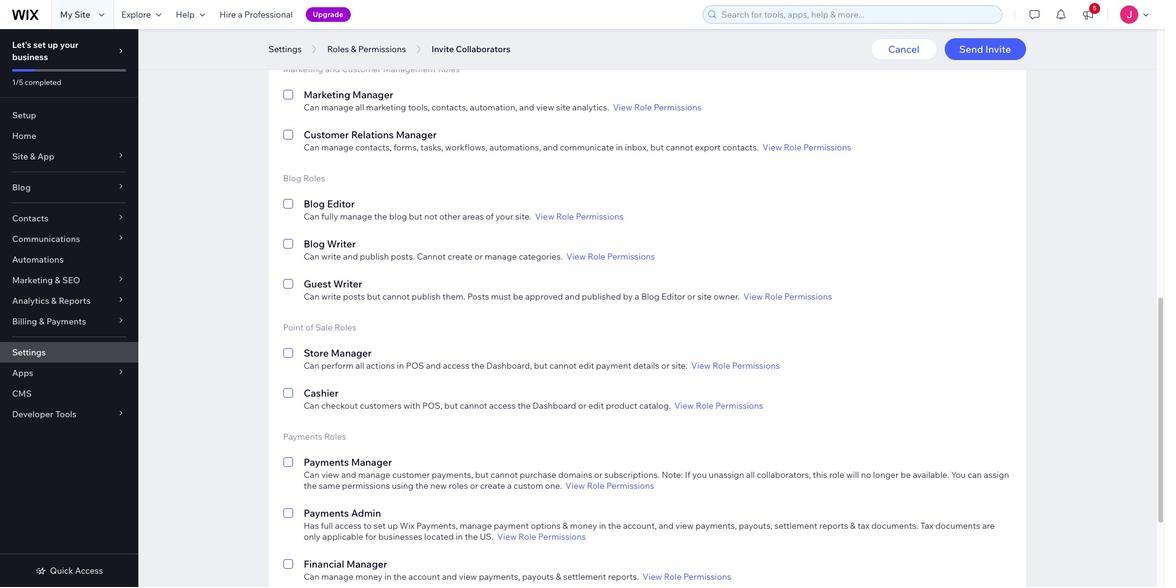 Task type: vqa. For each thing, say whether or not it's contained in the screenshot.


Task type: describe. For each thing, give the bounding box(es) containing it.
longer
[[873, 470, 899, 481]]

a inside can view and manage customer payments, but cannot purchase domains or subscriptions. note: if you unassign all collaborators, this role will no longer be available. you can assign the same permissions using the new roles or create a custom one.
[[507, 481, 512, 492]]

in inside store manager can perform all actions in pos and access the dashboard, but cannot edit payment details or site. view role permissions
[[397, 361, 404, 372]]

documents.
[[872, 521, 919, 532]]

purchases.
[[510, 33, 553, 44]]

& inside billing & payments dropdown button
[[39, 316, 45, 327]]

and inside domain manager can connect and manage domains but cannot make purchases. view role permissions
[[356, 33, 371, 44]]

create inside can view and manage customer payments, but cannot purchase domains or subscriptions. note: if you unassign all collaborators, this role will no longer be available. you can assign the same permissions using the new roles or create a custom one.
[[480, 481, 505, 492]]

view inside store manager can perform all actions in pos and access the dashboard, but cannot edit payment details or site. view role permissions
[[692, 361, 711, 372]]

0 vertical spatial customer
[[342, 64, 381, 75]]

view inside domain manager can connect and manage domains but cannot make purchases. view role permissions
[[557, 33, 576, 44]]

payouts
[[522, 572, 554, 583]]

site inside the marketing manager can manage all marketing tools, contacts, automation, and view site analytics. view role permissions
[[556, 102, 571, 113]]

account,
[[623, 521, 657, 532]]

can for blog editor
[[304, 211, 320, 222]]

cancel
[[889, 43, 920, 55]]

domain manager can connect and manage domains but cannot make purchases. view role permissions
[[304, 19, 646, 44]]

role inside "guest writer can write posts but cannot publish them. posts must be approved and published by a blog editor or site owner. view role permissions"
[[765, 291, 783, 302]]

my site
[[60, 9, 90, 20]]

blog inside "guest writer can write posts but cannot publish them. posts must be approved and published by a blog editor or site owner. view role permissions"
[[641, 291, 660, 302]]

permissions inside financial manager can manage money in the account and view payments, payouts & settlement reports. view role permissions
[[684, 572, 732, 583]]

1/5 completed
[[12, 78, 61, 87]]

the left "new"
[[416, 481, 429, 492]]

help
[[176, 9, 195, 20]]

and down connect
[[325, 64, 340, 75]]

wix
[[400, 521, 415, 532]]

but inside can view and manage customer payments, but cannot purchase domains or subscriptions. note: if you unassign all collaborators, this role will no longer be available. you can assign the same permissions using the new roles or create a custom one.
[[475, 470, 489, 481]]

can for blog writer
[[304, 251, 320, 262]]

the inside store manager can perform all actions in pos and access the dashboard, but cannot edit payment details or site. view role permissions
[[472, 361, 485, 372]]

hire a professional
[[220, 9, 293, 20]]

roles & permissions
[[327, 44, 406, 55]]

pos,
[[422, 401, 443, 412]]

can inside "customer relations manager can manage contacts, forms, tasks, workflows, automations, and communicate in inbox, but cannot export contacts. view role permissions"
[[304, 142, 320, 153]]

view inside cashier can checkout customers with pos, but cannot access the dashboard or edit product catalog. view role permissions
[[675, 401, 694, 412]]

editor inside the blog editor can fully manage the blog but not other areas of your site. view role permissions
[[327, 198, 355, 210]]

5
[[1093, 4, 1097, 12]]

payments, inside can view and manage customer payments, but cannot purchase domains or subscriptions. note: if you unassign all collaborators, this role will no longer be available. you can assign the same permissions using the new roles or create a custom one.
[[432, 470, 473, 481]]

publish inside "guest writer can write posts but cannot publish them. posts must be approved and published by a blog editor or site owner. view role permissions"
[[412, 291, 441, 302]]

completed
[[25, 78, 61, 87]]

the inside the blog editor can fully manage the blog but not other areas of your site. view role permissions
[[374, 211, 387, 222]]

cashier can checkout customers with pos, but cannot access the dashboard or edit product catalog. view role permissions
[[304, 387, 764, 412]]

analytics
[[12, 296, 49, 307]]

can for financial manager
[[304, 572, 320, 583]]

business
[[12, 52, 48, 63]]

view inside the marketing manager can manage all marketing tools, contacts, automation, and view site analytics. view role permissions
[[536, 102, 555, 113]]

contacts, inside "customer relations manager can manage contacts, forms, tasks, workflows, automations, and communicate in inbox, but cannot export contacts. view role permissions"
[[356, 142, 392, 153]]

cms
[[12, 389, 32, 399]]

let's
[[12, 39, 31, 50]]

in left account,
[[599, 521, 606, 532]]

point
[[283, 322, 304, 333]]

view role permissions for payments manager
[[566, 481, 655, 492]]

guest
[[304, 278, 331, 290]]

blog for editor
[[304, 198, 325, 210]]

categories.
[[519, 251, 563, 262]]

businesses
[[379, 532, 422, 543]]

set inside has full access to set up wix payments, manage payment options & money in the account, and view payments, payouts, settlement reports & tax documents. tax documents are only applicable for businesses located in the us.
[[374, 521, 386, 532]]

manager for store
[[331, 347, 372, 359]]

or inside blog writer can write and publish posts. cannot create or manage categories. view role permissions
[[475, 251, 483, 262]]

quick access
[[50, 566, 103, 577]]

a inside 'link'
[[238, 9, 243, 20]]

automations
[[12, 254, 64, 265]]

new
[[431, 481, 447, 492]]

located
[[424, 532, 454, 543]]

in inside financial manager can manage money in the account and view payments, payouts & settlement reports. view role permissions
[[385, 572, 392, 583]]

site inside site & app dropdown button
[[12, 151, 28, 162]]

view right us. in the bottom left of the page
[[497, 532, 517, 543]]

connect
[[321, 33, 354, 44]]

& left tax
[[851, 521, 856, 532]]

fully
[[321, 211, 338, 222]]

financial manager can manage money in the account and view payments, payouts & settlement reports. view role permissions
[[304, 559, 732, 583]]

can for domain manager
[[304, 33, 320, 44]]

quick
[[50, 566, 73, 577]]

permissions inside domain manager can connect and manage domains but cannot make purchases. view role permissions
[[598, 33, 646, 44]]

cannot inside "customer relations manager can manage contacts, forms, tasks, workflows, automations, and communicate in inbox, but cannot export contacts. view role permissions"
[[666, 142, 693, 153]]

role inside domain manager can connect and manage domains but cannot make purchases. view role permissions
[[578, 33, 596, 44]]

can for store manager
[[304, 361, 320, 372]]

manage inside the marketing manager can manage all marketing tools, contacts, automation, and view site analytics. view role permissions
[[321, 102, 354, 113]]

cannot inside cashier can checkout customers with pos, but cannot access the dashboard or edit product catalog. view role permissions
[[460, 401, 487, 412]]

blog for writer
[[304, 238, 325, 250]]

other
[[440, 211, 461, 222]]

or inside cashier can checkout customers with pos, but cannot access the dashboard or edit product catalog. view role permissions
[[578, 401, 587, 412]]

customer relations manager can manage contacts, forms, tasks, workflows, automations, and communicate in inbox, but cannot export contacts. view role permissions
[[304, 129, 852, 153]]

view role permissions button for marketing manager
[[613, 102, 702, 113]]

admin
[[351, 508, 381, 520]]

settings for settings button
[[269, 44, 302, 55]]

subscriptions.
[[605, 470, 660, 481]]

not
[[425, 211, 438, 222]]

money inside has full access to set up wix payments, manage payment options & money in the account, and view payments, payouts, settlement reports & tax documents. tax documents are only applicable for businesses located in the us.
[[570, 521, 597, 532]]

site. inside store manager can perform all actions in pos and access the dashboard, but cannot edit payment details or site. view role permissions
[[672, 361, 688, 372]]

domains inside domain manager can connect and manage domains but cannot make purchases. view role permissions
[[407, 33, 441, 44]]

blog inside popup button
[[12, 182, 31, 193]]

the left us. in the bottom left of the page
[[465, 532, 478, 543]]

using
[[392, 481, 414, 492]]

or left subscriptions.
[[594, 470, 603, 481]]

only
[[304, 532, 321, 543]]

view role permissions button for blog editor
[[535, 211, 624, 222]]

same
[[319, 481, 340, 492]]

role inside blog writer can write and publish posts. cannot create or manage categories. view role permissions
[[588, 251, 606, 262]]

1 horizontal spatial invite
[[986, 43, 1011, 55]]

roles inside button
[[327, 44, 349, 55]]

permissions inside store manager can perform all actions in pos and access the dashboard, but cannot edit payment details or site. view role permissions
[[733, 361, 780, 372]]

explore
[[121, 9, 151, 20]]

view role permissions button for customer relations manager
[[763, 142, 852, 153]]

view role permissions button for payments admin
[[497, 532, 586, 543]]

checkout
[[321, 401, 358, 412]]

guest writer can write posts but cannot publish them. posts must be approved and published by a blog editor or site owner. view role permissions
[[304, 278, 832, 302]]

all for marketing
[[356, 102, 364, 113]]

cannot
[[417, 251, 446, 262]]

view inside has full access to set up wix payments, manage payment options & money in the account, and view payments, payouts, settlement reports & tax documents. tax documents are only applicable for businesses located in the us.
[[676, 521, 694, 532]]

communicate
[[560, 142, 614, 153]]

tools
[[55, 409, 77, 420]]

point of sale roles
[[283, 322, 357, 333]]

payments for payments roles
[[283, 432, 323, 443]]

publish inside blog writer can write and publish posts. cannot create or manage categories. view role permissions
[[360, 251, 389, 262]]

but inside "customer relations manager can manage contacts, forms, tasks, workflows, automations, and communicate in inbox, but cannot export contacts. view role permissions"
[[651, 142, 664, 153]]

communications button
[[0, 229, 138, 250]]

inbox,
[[625, 142, 649, 153]]

you
[[693, 470, 707, 481]]

and inside store manager can perform all actions in pos and access the dashboard, but cannot edit payment details or site. view role permissions
[[426, 361, 441, 372]]

tasks,
[[421, 142, 443, 153]]

writer for guest writer
[[334, 278, 362, 290]]

money inside financial manager can manage money in the account and view payments, payouts & settlement reports. view role permissions
[[356, 572, 383, 583]]

this
[[813, 470, 828, 481]]

payments for payments admin
[[304, 508, 349, 520]]

pos
[[406, 361, 424, 372]]

documents
[[936, 521, 981, 532]]

analytics & reports
[[12, 296, 91, 307]]

0 horizontal spatial invite
[[432, 44, 454, 55]]

permissions inside the blog editor can fully manage the blog but not other areas of your site. view role permissions
[[576, 211, 624, 222]]

view right one.
[[566, 481, 585, 492]]

send invite
[[960, 43, 1011, 55]]

view role permissions button for cashier
[[675, 401, 764, 412]]

areas
[[463, 211, 484, 222]]

permissions inside cashier can checkout customers with pos, but cannot access the dashboard or edit product catalog. view role permissions
[[716, 401, 764, 412]]

or inside "guest writer can write posts but cannot publish them. posts must be approved and published by a blog editor or site owner. view role permissions"
[[688, 291, 696, 302]]

but inside "guest writer can write posts but cannot publish them. posts must be approved and published by a blog editor or site owner. view role permissions"
[[367, 291, 381, 302]]

the left same
[[304, 481, 317, 492]]

invite collaborators button
[[426, 40, 517, 58]]

view inside financial manager can manage money in the account and view payments, payouts & settlement reports. view role permissions
[[459, 572, 477, 583]]

sidebar element
[[0, 29, 138, 588]]

marketing & seo
[[12, 275, 80, 286]]

perform
[[321, 361, 354, 372]]

1 vertical spatial of
[[306, 322, 314, 333]]

role inside the marketing manager can manage all marketing tools, contacts, automation, and view site analytics. view role permissions
[[635, 102, 652, 113]]

& inside financial manager can manage money in the account and view payments, payouts & settlement reports. view role permissions
[[556, 572, 562, 583]]

for
[[365, 532, 377, 543]]

marketing & seo button
[[0, 270, 138, 291]]

edit inside cashier can checkout customers with pos, but cannot access the dashboard or edit product catalog. view role permissions
[[589, 401, 604, 412]]

permissions inside "customer relations manager can manage contacts, forms, tasks, workflows, automations, and communicate in inbox, but cannot export contacts. view role permissions"
[[804, 142, 852, 153]]

manage inside blog writer can write and publish posts. cannot create or manage categories. view role permissions
[[485, 251, 517, 262]]

cannot inside store manager can perform all actions in pos and access the dashboard, but cannot edit payment details or site. view role permissions
[[550, 361, 577, 372]]

has full access to set up wix payments, manage payment options & money in the account, and view payments, payouts, settlement reports & tax documents. tax documents are only applicable for businesses located in the us.
[[304, 521, 995, 543]]

1/5
[[12, 78, 23, 87]]

blog for roles
[[283, 173, 302, 184]]

or right roles
[[470, 481, 478, 492]]

upgrade
[[313, 10, 343, 19]]

analytics & reports button
[[0, 291, 138, 311]]

manage inside has full access to set up wix payments, manage payment options & money in the account, and view payments, payouts, settlement reports & tax documents. tax documents are only applicable for businesses located in the us.
[[460, 521, 492, 532]]

domains inside can view and manage customer payments, but cannot purchase domains or subscriptions. note: if you unassign all collaborators, this role will no longer be available. you can assign the same permissions using the new roles or create a custom one.
[[559, 470, 593, 481]]

permissions
[[342, 481, 390, 492]]

but inside cashier can checkout customers with pos, but cannot access the dashboard or edit product catalog. view role permissions
[[445, 401, 458, 412]]

store
[[304, 347, 329, 359]]

home
[[12, 131, 36, 141]]

all for store
[[356, 361, 364, 372]]

roles right sale
[[335, 322, 357, 333]]

payments inside dropdown button
[[47, 316, 86, 327]]

a inside "guest writer can write posts but cannot publish them. posts must be approved and published by a blog editor or site owner. view role permissions"
[[635, 291, 640, 302]]

manager for marketing
[[353, 89, 393, 101]]

your inside let's set up your business
[[60, 39, 78, 50]]

blog editor can fully manage the blog but not other areas of your site. view role permissions
[[304, 198, 624, 222]]

apps button
[[0, 363, 138, 384]]

will
[[847, 470, 860, 481]]

and inside has full access to set up wix payments, manage payment options & money in the account, and view payments, payouts, settlement reports & tax documents. tax documents are only applicable for businesses located in the us.
[[659, 521, 674, 532]]

marketing manager can manage all marketing tools, contacts, automation, and view site analytics. view role permissions
[[304, 89, 702, 113]]

editor inside "guest writer can write posts but cannot publish them. posts must be approved and published by a blog editor or site owner. view role permissions"
[[662, 291, 686, 302]]

posts
[[343, 291, 365, 302]]

view inside "guest writer can write posts but cannot publish them. posts must be approved and published by a blog editor or site owner. view role permissions"
[[744, 291, 763, 302]]

set inside let's set up your business
[[33, 39, 46, 50]]

domain
[[304, 19, 339, 32]]

developer
[[12, 409, 53, 420]]

access inside has full access to set up wix payments, manage payment options & money in the account, and view payments, payouts, settlement reports & tax documents. tax documents are only applicable for businesses located in the us.
[[335, 521, 362, 532]]

relations
[[351, 129, 394, 141]]

marketing for and
[[283, 64, 323, 75]]

posts.
[[391, 251, 415, 262]]

& inside the marketing & seo popup button
[[55, 275, 60, 286]]

can for marketing manager
[[304, 102, 320, 113]]

approved
[[525, 291, 563, 302]]



Task type: locate. For each thing, give the bounding box(es) containing it.
view right details
[[692, 361, 711, 372]]

to
[[364, 521, 372, 532]]

a right by
[[635, 291, 640, 302]]

you
[[952, 470, 966, 481]]

1 vertical spatial contacts,
[[356, 142, 392, 153]]

role inside store manager can perform all actions in pos and access the dashboard, but cannot edit payment details or site. view role permissions
[[713, 361, 731, 372]]

or right dashboard
[[578, 401, 587, 412]]

1 vertical spatial set
[[374, 521, 386, 532]]

0 horizontal spatial your
[[60, 39, 78, 50]]

site right my
[[74, 9, 90, 20]]

and right automation,
[[520, 102, 535, 113]]

view right account
[[459, 572, 477, 583]]

& left seo
[[55, 275, 60, 286]]

payments, left payouts,
[[696, 521, 737, 532]]

actions
[[366, 361, 395, 372]]

0 vertical spatial settings
[[269, 44, 302, 55]]

setup
[[12, 110, 36, 121]]

0 horizontal spatial contacts,
[[356, 142, 392, 153]]

1 vertical spatial publish
[[412, 291, 441, 302]]

the inside cashier can checkout customers with pos, but cannot access the dashboard or edit product catalog. view role permissions
[[518, 401, 531, 412]]

2 write from the top
[[321, 291, 341, 302]]

automation,
[[470, 102, 518, 113]]

roles up fully
[[303, 173, 325, 184]]

2 horizontal spatial access
[[489, 401, 516, 412]]

1 horizontal spatial site.
[[672, 361, 688, 372]]

payments up same
[[304, 457, 349, 469]]

settlement inside financial manager can manage money in the account and view payments, payouts & settlement reports. view role permissions
[[563, 572, 606, 583]]

view inside the blog editor can fully manage the blog but not other areas of your site. view role permissions
[[535, 211, 555, 222]]

view role permissions button
[[557, 33, 646, 44], [613, 102, 702, 113], [763, 142, 852, 153], [535, 211, 624, 222], [567, 251, 655, 262], [744, 291, 832, 302], [692, 361, 780, 372], [675, 401, 764, 412], [566, 481, 655, 492], [497, 532, 586, 543], [643, 572, 732, 583]]

view inside can view and manage customer payments, but cannot purchase domains or subscriptions. note: if you unassign all collaborators, this role will no longer be available. you can assign the same permissions using the new roles or create a custom one.
[[321, 470, 340, 481]]

settlement left reports.
[[563, 572, 606, 583]]

0 horizontal spatial site
[[556, 102, 571, 113]]

& right options
[[563, 521, 568, 532]]

1 vertical spatial be
[[901, 470, 911, 481]]

but inside the blog editor can fully manage the blog but not other areas of your site. view role permissions
[[409, 211, 423, 222]]

0 vertical spatial contacts,
[[432, 102, 468, 113]]

setup link
[[0, 105, 138, 126]]

posts
[[468, 291, 489, 302]]

role inside "customer relations manager can manage contacts, forms, tasks, workflows, automations, and communicate in inbox, but cannot export contacts. view role permissions"
[[784, 142, 802, 153]]

editor up fully
[[327, 198, 355, 210]]

the left dashboard
[[518, 401, 531, 412]]

set up "business" at the top left of page
[[33, 39, 46, 50]]

up left wix
[[388, 521, 398, 532]]

access inside store manager can perform all actions in pos and access the dashboard, but cannot edit payment details or site. view role permissions
[[443, 361, 470, 372]]

1 horizontal spatial money
[[570, 521, 597, 532]]

3 can from the top
[[304, 142, 320, 153]]

4 can from the top
[[304, 211, 320, 222]]

1 horizontal spatial publish
[[412, 291, 441, 302]]

1 horizontal spatial domains
[[559, 470, 593, 481]]

view left analytics. at the top of the page
[[536, 102, 555, 113]]

manager inside store manager can perform all actions in pos and access the dashboard, but cannot edit payment details or site. view role permissions
[[331, 347, 372, 359]]

but right dashboard,
[[534, 361, 548, 372]]

settings inside 'sidebar' element
[[12, 347, 46, 358]]

& inside roles & permissions button
[[351, 44, 357, 55]]

developer tools
[[12, 409, 77, 420]]

1 vertical spatial access
[[489, 401, 516, 412]]

roles up the payments manager
[[324, 432, 346, 443]]

cannot inside domain manager can connect and manage domains but cannot make purchases. view role permissions
[[458, 33, 485, 44]]

settings link
[[0, 342, 138, 363]]

blog
[[389, 211, 407, 222]]

invite right send
[[986, 43, 1011, 55]]

Search for tools, apps, help & more... field
[[718, 6, 999, 23]]

5 button
[[1075, 0, 1102, 29]]

site down home
[[12, 151, 28, 162]]

payments,
[[432, 470, 473, 481], [696, 521, 737, 532], [479, 572, 521, 583]]

manage inside domain manager can connect and manage domains but cannot make purchases. view role permissions
[[372, 33, 405, 44]]

2 vertical spatial payments,
[[479, 572, 521, 583]]

None checkbox
[[283, 197, 293, 222], [283, 455, 293, 492], [283, 557, 293, 583], [283, 197, 293, 222], [283, 455, 293, 492], [283, 557, 293, 583]]

publish
[[360, 251, 389, 262], [412, 291, 441, 302]]

your
[[60, 39, 78, 50], [496, 211, 514, 222]]

full
[[321, 521, 333, 532]]

manager inside "customer relations manager can manage contacts, forms, tasks, workflows, automations, and communicate in inbox, but cannot export contacts. view role permissions"
[[396, 129, 437, 141]]

& up the marketing and customer management roles
[[351, 44, 357, 55]]

1 horizontal spatial be
[[901, 470, 911, 481]]

view role permissions button for guest writer
[[744, 291, 832, 302]]

the inside financial manager can manage money in the account and view payments, payouts & settlement reports. view role permissions
[[394, 572, 407, 583]]

view up categories.
[[535, 211, 555, 222]]

0 vertical spatial a
[[238, 9, 243, 20]]

payments up full
[[304, 508, 349, 520]]

blog inside the blog editor can fully manage the blog but not other areas of your site. view role permissions
[[304, 198, 325, 210]]

publish left them.
[[412, 291, 441, 302]]

1 vertical spatial payment
[[494, 521, 529, 532]]

contacts, down the "relations"
[[356, 142, 392, 153]]

can inside blog writer can write and publish posts. cannot create or manage categories. view role permissions
[[304, 251, 320, 262]]

1 horizontal spatial of
[[486, 211, 494, 222]]

customer down roles & permissions button
[[342, 64, 381, 75]]

1 vertical spatial view role permissions
[[497, 532, 586, 543]]

1 horizontal spatial settings
[[269, 44, 302, 55]]

0 horizontal spatial site
[[12, 151, 28, 162]]

permissions inside the marketing manager can manage all marketing tools, contacts, automation, and view site analytics. view role permissions
[[654, 102, 702, 113]]

or right details
[[662, 361, 670, 372]]

write for blog
[[321, 251, 341, 262]]

0 horizontal spatial of
[[306, 322, 314, 333]]

custom
[[514, 481, 543, 492]]

can inside financial manager can manage money in the account and view payments, payouts & settlement reports. view role permissions
[[304, 572, 320, 583]]

manage up the marketing and customer management roles
[[372, 33, 405, 44]]

0 vertical spatial marketing
[[283, 64, 323, 75]]

0 vertical spatial access
[[443, 361, 470, 372]]

1 vertical spatial writer
[[334, 278, 362, 290]]

1 vertical spatial customer
[[304, 129, 349, 141]]

up inside has full access to set up wix payments, manage payment options & money in the account, and view payments, payouts, settlement reports & tax documents. tax documents are only applicable for businesses located in the us.
[[388, 521, 398, 532]]

if
[[685, 470, 691, 481]]

collaborators
[[456, 44, 511, 55]]

contacts, right tools,
[[432, 102, 468, 113]]

site
[[556, 102, 571, 113], [698, 291, 712, 302]]

edit left product
[[589, 401, 604, 412]]

your inside the blog editor can fully manage the blog but not other areas of your site. view role permissions
[[496, 211, 514, 222]]

0 vertical spatial settlement
[[775, 521, 818, 532]]

site.
[[515, 211, 532, 222], [672, 361, 688, 372]]

payments, right customer at the left of the page
[[432, 470, 473, 481]]

0 horizontal spatial settlement
[[563, 572, 606, 583]]

but
[[442, 33, 456, 44], [651, 142, 664, 153], [409, 211, 423, 222], [367, 291, 381, 302], [534, 361, 548, 372], [445, 401, 458, 412], [475, 470, 489, 481]]

None checkbox
[[283, 18, 293, 44], [283, 87, 293, 113], [283, 127, 293, 153], [283, 237, 293, 262], [283, 277, 293, 302], [283, 346, 293, 372], [283, 386, 293, 412], [283, 506, 293, 543], [283, 18, 293, 44], [283, 87, 293, 113], [283, 127, 293, 153], [283, 237, 293, 262], [283, 277, 293, 302], [283, 346, 293, 372], [283, 386, 293, 412], [283, 506, 293, 543]]

invite
[[986, 43, 1011, 55], [432, 44, 454, 55]]

domains right purchase
[[559, 470, 593, 481]]

can inside "guest writer can write posts but cannot publish them. posts must be approved and published by a blog editor or site owner. view role permissions"
[[304, 291, 320, 302]]

view role permissions
[[566, 481, 655, 492], [497, 532, 586, 543]]

1 vertical spatial settlement
[[563, 572, 606, 583]]

1 horizontal spatial site
[[74, 9, 90, 20]]

2 can from the top
[[304, 102, 320, 113]]

0 horizontal spatial a
[[238, 9, 243, 20]]

1 vertical spatial edit
[[589, 401, 604, 412]]

manage inside financial manager can manage money in the account and view payments, payouts & settlement reports. view role permissions
[[321, 572, 354, 583]]

unassign
[[709, 470, 745, 481]]

settlement inside has full access to set up wix payments, manage payment options & money in the account, and view payments, payouts, settlement reports & tax documents. tax documents are only applicable for businesses located in the us.
[[775, 521, 818, 532]]

0 vertical spatial site.
[[515, 211, 532, 222]]

marketing for &
[[12, 275, 53, 286]]

be inside "guest writer can write posts but cannot publish them. posts must be approved and published by a blog editor or site owner. view role permissions"
[[513, 291, 524, 302]]

2 vertical spatial marketing
[[12, 275, 53, 286]]

0 vertical spatial writer
[[327, 238, 356, 250]]

0 vertical spatial editor
[[327, 198, 355, 210]]

0 horizontal spatial editor
[[327, 198, 355, 210]]

up
[[48, 39, 58, 50], [388, 521, 398, 532]]

0 vertical spatial create
[[448, 251, 473, 262]]

the left account
[[394, 572, 407, 583]]

money right options
[[570, 521, 597, 532]]

1 vertical spatial all
[[356, 361, 364, 372]]

payments for payments manager
[[304, 457, 349, 469]]

1 vertical spatial editor
[[662, 291, 686, 302]]

view role permissions button for blog writer
[[567, 251, 655, 262]]

all inside the marketing manager can manage all marketing tools, contacts, automation, and view site analytics. view role permissions
[[356, 102, 364, 113]]

roles down invite collaborators button
[[438, 64, 460, 75]]

a left custom
[[507, 481, 512, 492]]

and right account,
[[659, 521, 674, 532]]

0 horizontal spatial be
[[513, 291, 524, 302]]

dashboard,
[[487, 361, 532, 372]]

& right payouts on the left bottom of page
[[556, 572, 562, 583]]

analytics.
[[573, 102, 610, 113]]

customer inside "customer relations manager can manage contacts, forms, tasks, workflows, automations, and communicate in inbox, but cannot export contacts. view role permissions"
[[304, 129, 349, 141]]

and inside the marketing manager can manage all marketing tools, contacts, automation, and view site analytics. view role permissions
[[520, 102, 535, 113]]

manage right fully
[[340, 211, 372, 222]]

manage inside the blog editor can fully manage the blog but not other areas of your site. view role permissions
[[340, 211, 372, 222]]

marketing down settings button
[[283, 64, 323, 75]]

1 horizontal spatial payments,
[[479, 572, 521, 583]]

2 horizontal spatial payments,
[[696, 521, 737, 532]]

in left pos
[[397, 361, 404, 372]]

publish left posts.
[[360, 251, 389, 262]]

access inside cashier can checkout customers with pos, but cannot access the dashboard or edit product catalog. view role permissions
[[489, 401, 516, 412]]

them.
[[443, 291, 466, 302]]

and inside "guest writer can write posts but cannot publish them. posts must be approved and published by a blog editor or site owner. view role permissions"
[[565, 291, 580, 302]]

1 horizontal spatial payment
[[596, 361, 632, 372]]

access down dashboard,
[[489, 401, 516, 412]]

0 vertical spatial publish
[[360, 251, 389, 262]]

view inside financial manager can manage money in the account and view payments, payouts & settlement reports. view role permissions
[[643, 572, 662, 583]]

2 horizontal spatial a
[[635, 291, 640, 302]]

0 vertical spatial up
[[48, 39, 58, 50]]

payment inside store manager can perform all actions in pos and access the dashboard, but cannot edit payment details or site. view role permissions
[[596, 361, 632, 372]]

or
[[475, 251, 483, 262], [688, 291, 696, 302], [662, 361, 670, 372], [578, 401, 587, 412], [594, 470, 603, 481], [470, 481, 478, 492]]

1 vertical spatial domains
[[559, 470, 593, 481]]

role inside the blog editor can fully manage the blog but not other areas of your site. view role permissions
[[557, 211, 574, 222]]

roles
[[327, 44, 349, 55], [438, 64, 460, 75], [303, 173, 325, 184], [335, 322, 357, 333], [324, 432, 346, 443]]

create inside blog writer can write and publish posts. cannot create or manage categories. view role permissions
[[448, 251, 473, 262]]

and right pos
[[426, 361, 441, 372]]

manage down financial on the bottom left of page
[[321, 572, 354, 583]]

has
[[304, 521, 319, 532]]

6 can from the top
[[304, 291, 320, 302]]

are
[[983, 521, 995, 532]]

view inside blog writer can write and publish posts. cannot create or manage categories. view role permissions
[[567, 251, 586, 262]]

1 horizontal spatial contacts,
[[432, 102, 468, 113]]

0 vertical spatial money
[[570, 521, 597, 532]]

1 vertical spatial your
[[496, 211, 514, 222]]

0 horizontal spatial domains
[[407, 33, 441, 44]]

1 vertical spatial up
[[388, 521, 398, 532]]

billing & payments button
[[0, 311, 138, 332]]

the left dashboard,
[[472, 361, 485, 372]]

settings for settings link
[[12, 347, 46, 358]]

but inside store manager can perform all actions in pos and access the dashboard, but cannot edit payment details or site. view role permissions
[[534, 361, 548, 372]]

editor
[[327, 198, 355, 210], [662, 291, 686, 302]]

1 horizontal spatial settlement
[[775, 521, 818, 532]]

0 vertical spatial site
[[556, 102, 571, 113]]

manager for payments
[[351, 457, 392, 469]]

site left analytics. at the top of the page
[[556, 102, 571, 113]]

published
[[582, 291, 621, 302]]

0 horizontal spatial payments,
[[432, 470, 473, 481]]

payment inside has full access to set up wix payments, manage payment options & money in the account, and view payments, payouts, settlement reports & tax documents. tax documents are only applicable for businesses located in the us.
[[494, 521, 529, 532]]

view role permissions for payments admin
[[497, 532, 586, 543]]

catalog.
[[640, 401, 671, 412]]

editor right by
[[662, 291, 686, 302]]

1 horizontal spatial access
[[443, 361, 470, 372]]

in
[[616, 142, 623, 153], [397, 361, 404, 372], [599, 521, 606, 532], [456, 532, 463, 543], [385, 572, 392, 583]]

0 horizontal spatial access
[[335, 521, 362, 532]]

role
[[830, 470, 845, 481]]

can inside can view and manage customer payments, but cannot purchase domains or subscriptions. note: if you unassign all collaborators, this role will no longer be available. you can assign the same permissions using the new roles or create a custom one.
[[304, 470, 320, 481]]

of left sale
[[306, 322, 314, 333]]

assign
[[984, 470, 1010, 481]]

blog
[[283, 173, 302, 184], [12, 182, 31, 193], [304, 198, 325, 210], [304, 238, 325, 250], [641, 291, 660, 302]]

reports
[[820, 521, 849, 532]]

1 vertical spatial settings
[[12, 347, 46, 358]]

but right roles
[[475, 470, 489, 481]]

can inside domain manager can connect and manage domains but cannot make purchases. view role permissions
[[304, 33, 320, 44]]

can inside store manager can perform all actions in pos and access the dashboard, but cannot edit payment details or site. view role permissions
[[304, 361, 320, 372]]

manager up roles & permissions
[[341, 19, 382, 32]]

all left actions at the left bottom of the page
[[356, 361, 364, 372]]

contacts, inside the marketing manager can manage all marketing tools, contacts, automation, and view site analytics. view role permissions
[[432, 102, 468, 113]]

contacts,
[[432, 102, 468, 113], [356, 142, 392, 153]]

1 vertical spatial marketing
[[304, 89, 350, 101]]

can inside cashier can checkout customers with pos, but cannot access the dashboard or edit product catalog. view role permissions
[[304, 401, 320, 412]]

write for guest
[[321, 291, 341, 302]]

manager for domain
[[341, 19, 382, 32]]

1 can from the top
[[304, 33, 320, 44]]

and right approved
[[565, 291, 580, 302]]

settings inside button
[[269, 44, 302, 55]]

marketing inside the marketing manager can manage all marketing tools, contacts, automation, and view site analytics. view role permissions
[[304, 89, 350, 101]]

and right account
[[442, 572, 457, 583]]

apps
[[12, 368, 33, 379]]

view role permissions up account,
[[566, 481, 655, 492]]

automations link
[[0, 250, 138, 270]]

can for guest writer
[[304, 291, 320, 302]]

and inside financial manager can manage money in the account and view payments, payouts & settlement reports. view role permissions
[[442, 572, 457, 583]]

1 vertical spatial site.
[[672, 361, 688, 372]]

edit inside store manager can perform all actions in pos and access the dashboard, but cannot edit payment details or site. view role permissions
[[579, 361, 594, 372]]

and right the automations, in the top left of the page
[[543, 142, 558, 153]]

view right purchases. at the top left of the page
[[557, 33, 576, 44]]

site inside "guest writer can write posts but cannot publish them. posts must be approved and published by a blog editor or site owner. view role permissions"
[[698, 291, 712, 302]]

professional
[[244, 9, 293, 20]]

options
[[531, 521, 561, 532]]

view role permissions button for financial manager
[[643, 572, 732, 583]]

0 horizontal spatial up
[[48, 39, 58, 50]]

tax
[[858, 521, 870, 532]]

10 can from the top
[[304, 572, 320, 583]]

9 can from the top
[[304, 470, 320, 481]]

1 horizontal spatial editor
[[662, 291, 686, 302]]

1 vertical spatial write
[[321, 291, 341, 302]]

view role permissions button for domain manager
[[557, 33, 646, 44]]

0 vertical spatial all
[[356, 102, 364, 113]]

0 vertical spatial your
[[60, 39, 78, 50]]

access down payments admin in the bottom left of the page
[[335, 521, 362, 532]]

7 can from the top
[[304, 361, 320, 372]]

automations,
[[490, 142, 541, 153]]

settings up the apps
[[12, 347, 46, 358]]

1 horizontal spatial up
[[388, 521, 398, 532]]

marketing
[[283, 64, 323, 75], [304, 89, 350, 101], [12, 275, 53, 286]]

0 horizontal spatial create
[[448, 251, 473, 262]]

& left reports
[[51, 296, 57, 307]]

0 vertical spatial be
[[513, 291, 524, 302]]

permissions inside blog writer can write and publish posts. cannot create or manage categories. view role permissions
[[608, 251, 655, 262]]

forms,
[[394, 142, 419, 153]]

writer down fully
[[327, 238, 356, 250]]

1 write from the top
[[321, 251, 341, 262]]

payments
[[47, 316, 86, 327], [283, 432, 323, 443], [304, 457, 349, 469], [304, 508, 349, 520]]

manager for financial
[[347, 559, 387, 571]]

let's set up your business
[[12, 39, 78, 63]]

cannot down posts.
[[383, 291, 410, 302]]

2 vertical spatial access
[[335, 521, 362, 532]]

the left account,
[[608, 521, 621, 532]]

set right to
[[374, 521, 386, 532]]

role inside cashier can checkout customers with pos, but cannot access the dashboard or edit product catalog. view role permissions
[[696, 401, 714, 412]]

permissions inside roles & permissions button
[[358, 44, 406, 55]]

reports.
[[608, 572, 639, 583]]

1 vertical spatial money
[[356, 572, 383, 583]]

help button
[[169, 0, 212, 29]]

customer left the "relations"
[[304, 129, 349, 141]]

product
[[606, 401, 638, 412]]

of right areas
[[486, 211, 494, 222]]

0 horizontal spatial settings
[[12, 347, 46, 358]]

invite up management
[[432, 44, 454, 55]]

view right reports.
[[643, 572, 662, 583]]

1 horizontal spatial your
[[496, 211, 514, 222]]

0 horizontal spatial set
[[33, 39, 46, 50]]

cannot right pos,
[[460, 401, 487, 412]]

1 horizontal spatial set
[[374, 521, 386, 532]]

1 horizontal spatial site
[[698, 291, 712, 302]]

&
[[351, 44, 357, 55], [30, 151, 36, 162], [55, 275, 60, 286], [51, 296, 57, 307], [39, 316, 45, 327], [563, 521, 568, 532], [851, 521, 856, 532], [556, 572, 562, 583]]

home link
[[0, 126, 138, 146]]

customer
[[342, 64, 381, 75], [304, 129, 349, 141]]

write up guest in the top of the page
[[321, 251, 341, 262]]

and inside can view and manage customer payments, but cannot purchase domains or subscriptions. note: if you unassign all collaborators, this role will no longer be available. you can assign the same permissions using the new roles or create a custom one.
[[341, 470, 356, 481]]

cannot left purchase
[[491, 470, 518, 481]]

of inside the blog editor can fully manage the blog but not other areas of your site. view role permissions
[[486, 211, 494, 222]]

available.
[[913, 470, 950, 481]]

and up posts
[[343, 251, 358, 262]]

financial
[[304, 559, 344, 571]]

view role permissions up payouts on the left bottom of page
[[497, 532, 586, 543]]

1 horizontal spatial a
[[507, 481, 512, 492]]

payments,
[[417, 521, 458, 532]]

settlement left reports
[[775, 521, 818, 532]]

0 vertical spatial view role permissions
[[566, 481, 655, 492]]

1 vertical spatial payments,
[[696, 521, 737, 532]]

money down for
[[356, 572, 383, 583]]

all inside store manager can perform all actions in pos and access the dashboard, but cannot edit payment details or site. view role permissions
[[356, 361, 364, 372]]

view right catalog.
[[675, 401, 694, 412]]

in right located
[[456, 532, 463, 543]]

must
[[491, 291, 511, 302]]

role
[[578, 33, 596, 44], [635, 102, 652, 113], [784, 142, 802, 153], [557, 211, 574, 222], [588, 251, 606, 262], [765, 291, 783, 302], [713, 361, 731, 372], [696, 401, 714, 412], [587, 481, 605, 492], [519, 532, 536, 543], [664, 572, 682, 583]]

billing
[[12, 316, 37, 327]]

all left marketing at the top left of page
[[356, 102, 364, 113]]

your right areas
[[496, 211, 514, 222]]

the left blog
[[374, 211, 387, 222]]

settings button
[[263, 40, 308, 58]]

cannot
[[458, 33, 485, 44], [666, 142, 693, 153], [383, 291, 410, 302], [550, 361, 577, 372], [460, 401, 487, 412], [491, 470, 518, 481]]

0 horizontal spatial publish
[[360, 251, 389, 262]]

1 vertical spatial site
[[698, 291, 712, 302]]

0 horizontal spatial money
[[356, 572, 383, 583]]

payments manager
[[304, 457, 392, 469]]

5 can from the top
[[304, 251, 320, 262]]

in inside "customer relations manager can manage contacts, forms, tasks, workflows, automations, and communicate in inbox, but cannot export contacts. view role permissions"
[[616, 142, 623, 153]]

create right roles
[[480, 481, 505, 492]]

and
[[356, 33, 371, 44], [325, 64, 340, 75], [520, 102, 535, 113], [543, 142, 558, 153], [343, 251, 358, 262], [565, 291, 580, 302], [426, 361, 441, 372], [341, 470, 356, 481], [659, 521, 674, 532], [442, 572, 457, 583]]

view role permissions button for payments manager
[[566, 481, 655, 492]]

0 vertical spatial write
[[321, 251, 341, 262]]

0 vertical spatial edit
[[579, 361, 594, 372]]

be inside can view and manage customer payments, but cannot purchase domains or subscriptions. note: if you unassign all collaborators, this role will no longer be available. you can assign the same permissions using the new roles or create a custom one.
[[901, 470, 911, 481]]

can
[[968, 470, 982, 481]]

payments roles
[[283, 432, 346, 443]]

8 can from the top
[[304, 401, 320, 412]]

0 vertical spatial payments,
[[432, 470, 473, 481]]

marketing down the marketing and customer management roles
[[304, 89, 350, 101]]

view inside "customer relations manager can manage contacts, forms, tasks, workflows, automations, and communicate in inbox, but cannot export contacts. view role permissions"
[[763, 142, 782, 153]]

purchase
[[520, 470, 557, 481]]

payments, left payouts on the left bottom of page
[[479, 572, 521, 583]]

0 vertical spatial set
[[33, 39, 46, 50]]

2 vertical spatial a
[[507, 481, 512, 492]]

and down the payments manager
[[341, 470, 356, 481]]

but inside domain manager can connect and manage domains but cannot make purchases. view role permissions
[[442, 33, 456, 44]]

writer inside "guest writer can write posts but cannot publish them. posts must be approved and published by a blog editor or site owner. view role permissions"
[[334, 278, 362, 290]]

role inside financial manager can manage money in the account and view payments, payouts & settlement reports. view role permissions
[[664, 572, 682, 583]]

1 vertical spatial site
[[12, 151, 28, 162]]

and right connect
[[356, 33, 371, 44]]

0 horizontal spatial site.
[[515, 211, 532, 222]]

writer for blog writer
[[327, 238, 356, 250]]

payments, inside financial manager can manage money in the account and view payments, payouts & settlement reports. view role permissions
[[479, 572, 521, 583]]

marketing for manager
[[304, 89, 350, 101]]

cancel button
[[871, 38, 938, 60]]

view role permissions button for store manager
[[692, 361, 780, 372]]

& inside site & app dropdown button
[[30, 151, 36, 162]]

2 vertical spatial all
[[746, 470, 755, 481]]

payment right us. in the bottom left of the page
[[494, 521, 529, 532]]

0 vertical spatial domains
[[407, 33, 441, 44]]

cashier
[[304, 387, 339, 399]]

0 vertical spatial of
[[486, 211, 494, 222]]

& right billing
[[39, 316, 45, 327]]

tools,
[[408, 102, 430, 113]]

can inside the blog editor can fully manage the blog but not other areas of your site. view role permissions
[[304, 211, 320, 222]]

access
[[75, 566, 103, 577]]

settings down professional
[[269, 44, 302, 55]]

a right hire
[[238, 9, 243, 20]]

roles & permissions button
[[321, 40, 412, 58]]

manage left categories.
[[485, 251, 517, 262]]

payments, inside has full access to set up wix payments, manage payment options & money in the account, and view payments, payouts, settlement reports & tax documents. tax documents are only applicable for businesses located in the us.
[[696, 521, 737, 532]]

dashboard
[[533, 401, 577, 412]]

my
[[60, 9, 73, 20]]

1 horizontal spatial create
[[480, 481, 505, 492]]

applicable
[[323, 532, 364, 543]]

view right contacts.
[[763, 142, 782, 153]]

1 vertical spatial a
[[635, 291, 640, 302]]

site. right details
[[672, 361, 688, 372]]



